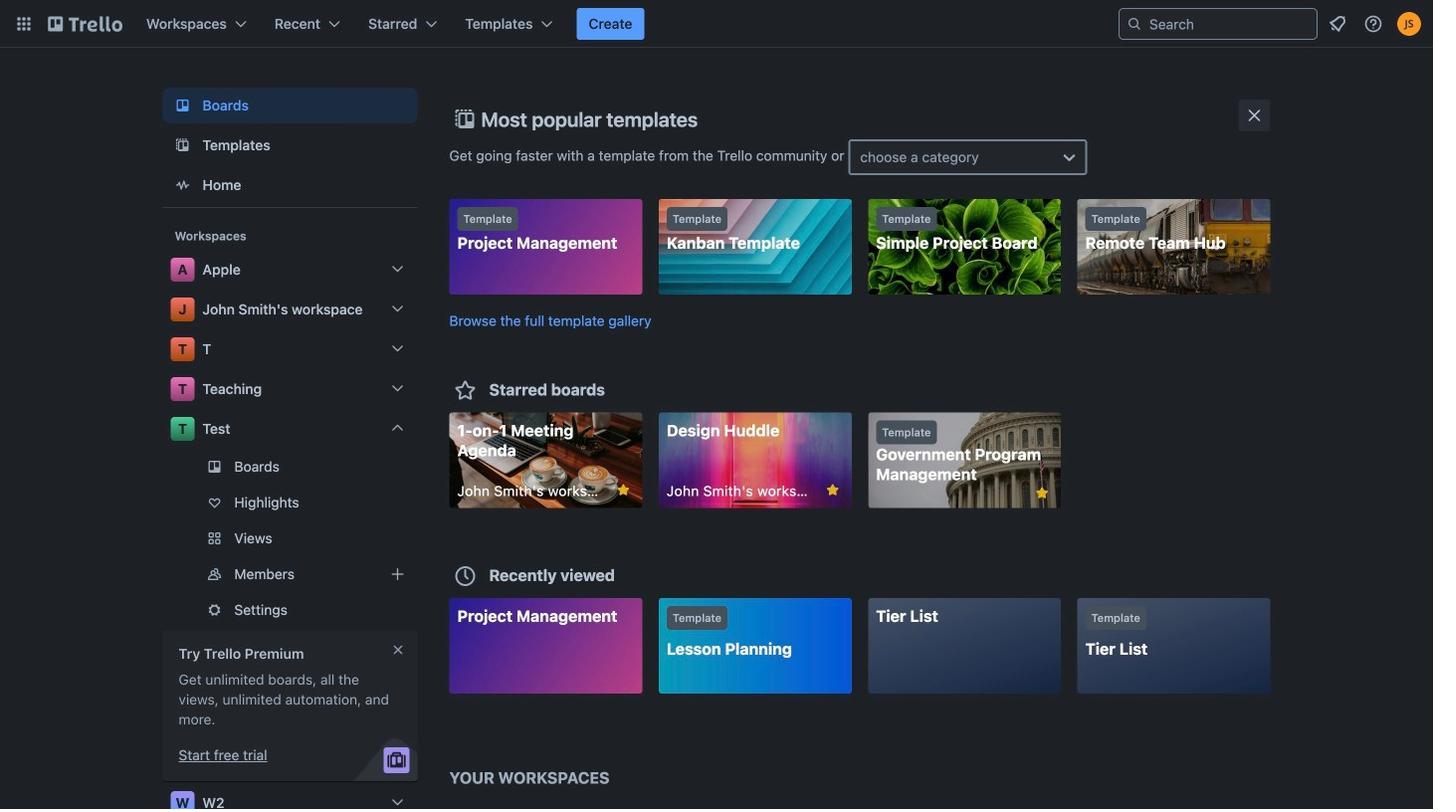 Task type: vqa. For each thing, say whether or not it's contained in the screenshot.
sm image
no



Task type: describe. For each thing, give the bounding box(es) containing it.
template board image
[[171, 133, 195, 157]]



Task type: locate. For each thing, give the bounding box(es) containing it.
search image
[[1127, 16, 1143, 32]]

1 horizontal spatial click to unstar this board. it will be removed from your starred list. image
[[824, 481, 842, 499]]

click to unstar this board. it will be removed from your starred list. image
[[615, 481, 632, 499], [824, 481, 842, 499]]

0 horizontal spatial click to unstar this board. it will be removed from your starred list. image
[[615, 481, 632, 499]]

add image
[[386, 562, 410, 586]]

back to home image
[[48, 8, 122, 40]]

home image
[[171, 173, 195, 197]]

primary element
[[0, 0, 1433, 48]]

1 click to unstar this board. it will be removed from your starred list. image from the left
[[615, 481, 632, 499]]

0 notifications image
[[1326, 12, 1350, 36]]

john smith (johnsmith38824343) image
[[1398, 12, 1421, 36]]

Search field
[[1143, 10, 1317, 38]]

2 click to unstar this board. it will be removed from your starred list. image from the left
[[824, 481, 842, 499]]

open information menu image
[[1364, 14, 1384, 34]]

board image
[[171, 94, 195, 117]]



